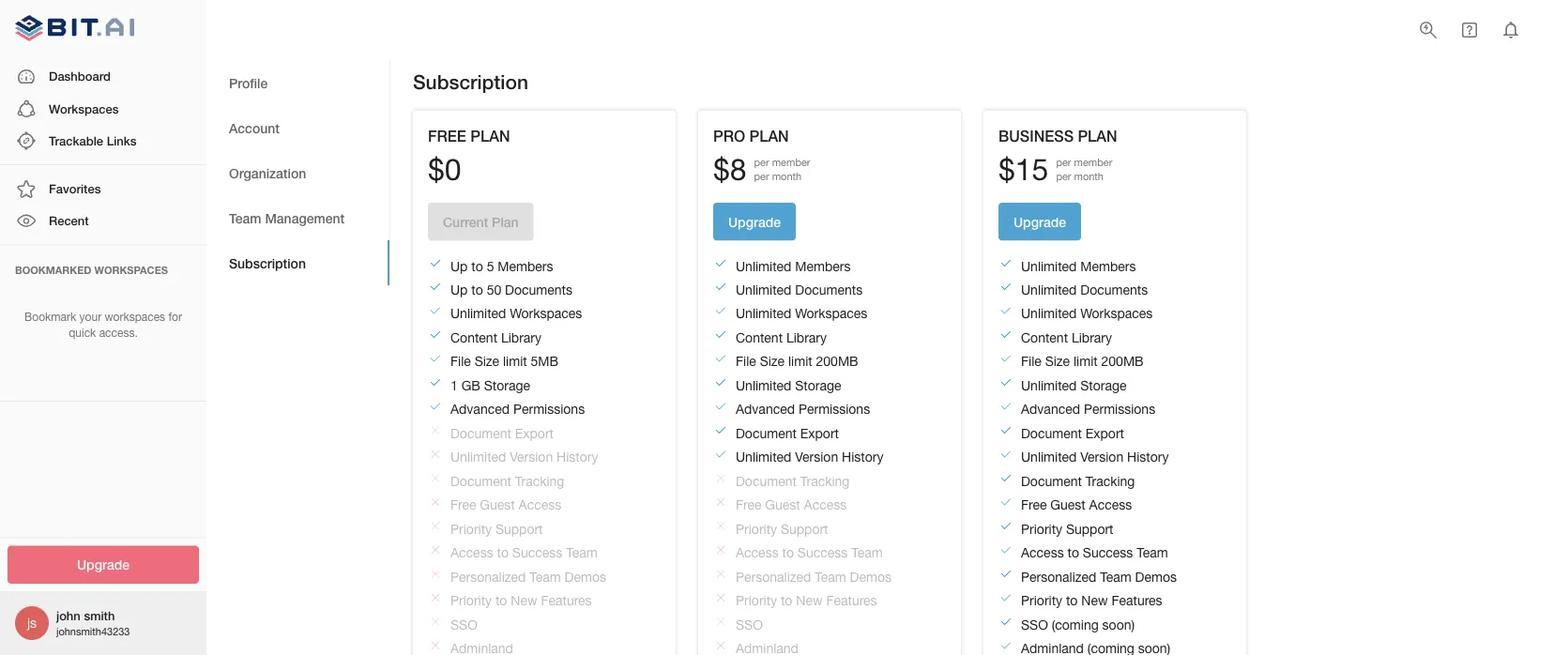 Task type: vqa. For each thing, say whether or not it's contained in the screenshot.
third Tracking
yes



Task type: describe. For each thing, give the bounding box(es) containing it.
workspaces for $0
[[510, 306, 582, 321]]

profile link
[[207, 60, 390, 105]]

content for $8
[[736, 330, 783, 345]]

recent button
[[0, 205, 207, 237]]

organization
[[229, 165, 306, 180]]

unlimited version history for $15
[[1021, 449, 1169, 465]]

file for $15
[[1021, 354, 1042, 369]]

personalized team demos for $15
[[1021, 569, 1177, 584]]

1 documents from the left
[[505, 282, 573, 297]]

trackable links
[[49, 133, 137, 148]]

sso for $8
[[736, 617, 763, 632]]

1 demos from the left
[[565, 569, 606, 584]]

advanced for $8
[[736, 401, 795, 417]]

workspaces
[[105, 310, 165, 323]]

unlimited workspaces for $15
[[1021, 306, 1153, 321]]

unlimited members for $15
[[1021, 258, 1136, 273]]

unlimited documents for $8
[[736, 282, 863, 297]]

5
[[487, 258, 494, 273]]

free
[[428, 127, 466, 144]]

links
[[107, 133, 137, 148]]

history for $15
[[1127, 449, 1169, 465]]

workspaces for $8
[[795, 306, 868, 321]]

trackable
[[49, 133, 103, 148]]

profile
[[229, 75, 268, 90]]

unlimited workspaces for $0
[[451, 306, 582, 321]]

workspaces inside button
[[49, 101, 119, 116]]

upgrade button for $8
[[713, 203, 796, 241]]

1 personalized from the left
[[451, 569, 526, 584]]

version for $15
[[1081, 449, 1124, 465]]

free for $0
[[451, 497, 476, 513]]

john
[[56, 608, 81, 623]]

1 guest from the left
[[480, 497, 515, 513]]

content library for $15
[[1021, 330, 1112, 345]]

document export for $0
[[451, 425, 554, 441]]

account link
[[207, 105, 390, 150]]

team management link
[[207, 195, 390, 240]]

favorites
[[49, 181, 101, 196]]

dashboard button
[[0, 61, 207, 93]]

bookmarked
[[15, 264, 92, 276]]

document tracking for $8
[[736, 473, 850, 489]]

1 priority support from the left
[[451, 521, 543, 537]]

workspaces button
[[0, 93, 207, 125]]

business plan $15 per member per month
[[999, 127, 1117, 187]]

demos for $15
[[1135, 569, 1177, 584]]

tracking for $8
[[800, 473, 850, 489]]

1 features from the left
[[541, 593, 592, 608]]

advanced permissions for $15
[[1021, 401, 1156, 417]]

0 vertical spatial subscription
[[413, 70, 528, 93]]

content for $15
[[1021, 330, 1068, 345]]

members for $15
[[1081, 258, 1136, 273]]

business
[[999, 127, 1074, 144]]

free guest access for $15
[[1021, 497, 1132, 513]]

size for $0
[[475, 354, 499, 369]]

advanced permissions for $8
[[736, 401, 870, 417]]

200mb for $8
[[816, 354, 859, 369]]

5mb
[[531, 354, 559, 369]]

1 tracking from the left
[[515, 473, 564, 489]]

file for $0
[[451, 354, 471, 369]]

library for $8
[[787, 330, 827, 345]]

limit for $8
[[788, 354, 813, 369]]

free guest access for $8
[[736, 497, 847, 513]]

guest for $15
[[1051, 497, 1086, 513]]

bookmark
[[25, 310, 76, 323]]

plan for $0
[[471, 127, 510, 144]]

for
[[168, 310, 182, 323]]

upgrade button for $15
[[999, 203, 1081, 241]]

content library for $8
[[736, 330, 827, 345]]

subscription link
[[207, 240, 390, 285]]

new for $15
[[1082, 593, 1108, 608]]

team management
[[229, 210, 345, 226]]

priority support for $15
[[1021, 521, 1114, 537]]

upgrade for $8
[[728, 214, 781, 229]]

js
[[27, 615, 37, 631]]

dashboard
[[49, 69, 111, 84]]

1 storage from the left
[[484, 378, 530, 393]]

up to 5 members
[[451, 258, 553, 273]]

favorites button
[[0, 173, 207, 205]]

month for $8
[[772, 170, 802, 183]]

advanced for $15
[[1021, 401, 1080, 417]]

advanced permissions for $0
[[451, 401, 585, 417]]

$15
[[999, 151, 1049, 187]]

features for $15
[[1112, 593, 1163, 608]]

access to success team for $15
[[1021, 545, 1168, 561]]

member for $8
[[772, 156, 811, 168]]

pro
[[713, 127, 745, 144]]

file size limit 200mb for $8
[[736, 354, 859, 369]]

document export for $15
[[1021, 425, 1124, 441]]

1
[[451, 378, 458, 393]]

sso (coming soon)
[[1021, 617, 1135, 632]]

size for $15
[[1045, 354, 1070, 369]]

plan for $15
[[1078, 127, 1117, 144]]

1 free guest access from the left
[[451, 497, 562, 513]]

documents for $15
[[1081, 282, 1148, 297]]

0 horizontal spatial upgrade button
[[8, 546, 199, 584]]

1 unlimited version history from the left
[[451, 449, 598, 465]]

management
[[265, 210, 345, 226]]

bookmarked workspaces
[[15, 264, 168, 276]]

members for $8
[[795, 258, 851, 273]]

tab list containing profile
[[207, 60, 390, 285]]

account
[[229, 120, 280, 135]]



Task type: locate. For each thing, give the bounding box(es) containing it.
recent
[[49, 213, 89, 228]]

up
[[451, 258, 468, 273], [451, 282, 468, 297]]

member
[[772, 156, 811, 168], [1074, 156, 1113, 168]]

3 new from the left
[[1082, 593, 1108, 608]]

1 history from the left
[[557, 449, 598, 465]]

1 success from the left
[[512, 545, 563, 561]]

2 storage from the left
[[795, 378, 842, 393]]

3 guest from the left
[[1051, 497, 1086, 513]]

2 horizontal spatial export
[[1086, 425, 1124, 441]]

bookmark your workspaces for quick access.
[[25, 310, 182, 339]]

2 200mb from the left
[[1102, 354, 1144, 369]]

organization link
[[207, 150, 390, 195]]

document export for $8
[[736, 425, 839, 441]]

1 horizontal spatial unlimited storage
[[1021, 378, 1127, 393]]

2 unlimited workspaces from the left
[[736, 306, 868, 321]]

0 horizontal spatial unlimited documents
[[736, 282, 863, 297]]

workspaces
[[94, 264, 168, 276]]

limit for $0
[[503, 354, 527, 369]]

0 horizontal spatial upgrade
[[77, 557, 130, 573]]

support for $15
[[1066, 521, 1114, 537]]

2 limit from the left
[[788, 354, 813, 369]]

3 document tracking from the left
[[1021, 473, 1135, 489]]

1 unlimited workspaces from the left
[[451, 306, 582, 321]]

3 personalized team demos from the left
[[1021, 569, 1177, 584]]

1 horizontal spatial unlimited documents
[[1021, 282, 1148, 297]]

1 horizontal spatial new
[[796, 593, 823, 608]]

2 horizontal spatial upgrade button
[[999, 203, 1081, 241]]

up left "5"
[[451, 258, 468, 273]]

unlimited storage for $8
[[736, 378, 842, 393]]

3 free from the left
[[1021, 497, 1047, 513]]

month right the "$8"
[[772, 170, 802, 183]]

personalized team demos
[[451, 569, 606, 584], [736, 569, 892, 584], [1021, 569, 1177, 584]]

limit
[[503, 354, 527, 369], [788, 354, 813, 369], [1074, 354, 1098, 369]]

0 horizontal spatial month
[[772, 170, 802, 183]]

upgrade down $15
[[1014, 214, 1066, 229]]

0 horizontal spatial access to success team
[[451, 545, 598, 561]]

john smith johnsmith43233
[[56, 608, 130, 638]]

1 up from the top
[[451, 258, 468, 273]]

3 permissions from the left
[[1084, 401, 1156, 417]]

subscription up free
[[413, 70, 528, 93]]

2 horizontal spatial history
[[1127, 449, 1169, 465]]

file
[[451, 354, 471, 369], [736, 354, 756, 369], [1021, 354, 1042, 369]]

unlimited storage
[[736, 378, 842, 393], [1021, 378, 1127, 393]]

1 horizontal spatial history
[[842, 449, 884, 465]]

priority support for $8
[[736, 521, 828, 537]]

200mb for $15
[[1102, 354, 1144, 369]]

priority to new features for $8
[[736, 593, 877, 608]]

success for $8
[[798, 545, 848, 561]]

1 horizontal spatial unlimited members
[[1021, 258, 1136, 273]]

2 horizontal spatial library
[[1072, 330, 1112, 345]]

plan inside free plan $0
[[471, 127, 510, 144]]

2 size from the left
[[760, 354, 785, 369]]

advanced
[[451, 401, 510, 417], [736, 401, 795, 417], [1021, 401, 1080, 417]]

1 horizontal spatial permissions
[[799, 401, 870, 417]]

2 support from the left
[[781, 521, 828, 537]]

library
[[501, 330, 542, 345], [787, 330, 827, 345], [1072, 330, 1112, 345]]

access to success team for $8
[[736, 545, 883, 561]]

per
[[754, 156, 769, 168], [1056, 156, 1071, 168], [754, 170, 769, 183], [1056, 170, 1071, 183]]

upgrade button down the "$8"
[[713, 203, 796, 241]]

month
[[772, 170, 802, 183], [1074, 170, 1104, 183]]

0 horizontal spatial success
[[512, 545, 563, 561]]

permissions for $15
[[1084, 401, 1156, 417]]

$8
[[713, 151, 747, 187]]

member inside pro plan $8 per member per month
[[772, 156, 811, 168]]

export for $15
[[1086, 425, 1124, 441]]

3 advanced from the left
[[1021, 401, 1080, 417]]

1 support from the left
[[496, 521, 543, 537]]

2 content from the left
[[736, 330, 783, 345]]

month inside pro plan $8 per member per month
[[772, 170, 802, 183]]

priority
[[451, 521, 492, 537], [736, 521, 777, 537], [1021, 521, 1063, 537], [451, 593, 492, 608], [736, 593, 777, 608], [1021, 593, 1063, 608]]

1 horizontal spatial library
[[787, 330, 827, 345]]

3 sso from the left
[[1021, 617, 1048, 632]]

2 horizontal spatial personalized
[[1021, 569, 1097, 584]]

0 horizontal spatial file
[[451, 354, 471, 369]]

advanced permissions
[[451, 401, 585, 417], [736, 401, 870, 417], [1021, 401, 1156, 417]]

1 limit from the left
[[503, 354, 527, 369]]

2 horizontal spatial unlimited version history
[[1021, 449, 1169, 465]]

permissions for $8
[[799, 401, 870, 417]]

1 horizontal spatial subscription
[[413, 70, 528, 93]]

0 horizontal spatial permissions
[[513, 401, 585, 417]]

0 horizontal spatial document tracking
[[451, 473, 564, 489]]

plan right business
[[1078, 127, 1117, 144]]

0 horizontal spatial advanced
[[451, 401, 510, 417]]

file size limit 200mb for $15
[[1021, 354, 1144, 369]]

3 limit from the left
[[1074, 354, 1098, 369]]

(coming
[[1052, 617, 1099, 632]]

0 horizontal spatial storage
[[484, 378, 530, 393]]

1 vertical spatial up
[[451, 282, 468, 297]]

1 new from the left
[[511, 593, 537, 608]]

plan
[[471, 127, 510, 144], [750, 127, 789, 144], [1078, 127, 1117, 144]]

1 horizontal spatial members
[[795, 258, 851, 273]]

2 content library from the left
[[736, 330, 827, 345]]

1 gb storage
[[451, 378, 530, 393]]

upgrade button up smith
[[8, 546, 199, 584]]

library for $15
[[1072, 330, 1112, 345]]

1 horizontal spatial guest
[[765, 497, 800, 513]]

1 size from the left
[[475, 354, 499, 369]]

personalized for $8
[[736, 569, 811, 584]]

access to success team
[[451, 545, 598, 561], [736, 545, 883, 561], [1021, 545, 1168, 561]]

2 horizontal spatial document export
[[1021, 425, 1124, 441]]

features
[[541, 593, 592, 608], [826, 593, 877, 608], [1112, 593, 1163, 608]]

2 up from the top
[[451, 282, 468, 297]]

document export
[[451, 425, 554, 441], [736, 425, 839, 441], [1021, 425, 1124, 441]]

library for $0
[[501, 330, 542, 345]]

file size limit 5mb
[[451, 354, 559, 369]]

support
[[496, 521, 543, 537], [781, 521, 828, 537], [1066, 521, 1114, 537]]

upgrade button
[[713, 203, 796, 241], [999, 203, 1081, 241], [8, 546, 199, 584]]

storage for $8
[[795, 378, 842, 393]]

upgrade up smith
[[77, 557, 130, 573]]

1 horizontal spatial size
[[760, 354, 785, 369]]

2 horizontal spatial storage
[[1081, 378, 1127, 393]]

1 horizontal spatial free guest access
[[736, 497, 847, 513]]

2 horizontal spatial limit
[[1074, 354, 1098, 369]]

unlimited version history for $8
[[736, 449, 884, 465]]

storage for $15
[[1081, 378, 1127, 393]]

unlimited version history
[[451, 449, 598, 465], [736, 449, 884, 465], [1021, 449, 1169, 465]]

2 unlimited members from the left
[[1021, 258, 1136, 273]]

1 horizontal spatial success
[[798, 545, 848, 561]]

tracking for $15
[[1086, 473, 1135, 489]]

priority to new features for $15
[[1021, 593, 1163, 608]]

subscription
[[413, 70, 528, 93], [229, 255, 306, 271]]

1 horizontal spatial demos
[[850, 569, 892, 584]]

free for $8
[[736, 497, 762, 513]]

2 horizontal spatial advanced permissions
[[1021, 401, 1156, 417]]

new for $8
[[796, 593, 823, 608]]

0 horizontal spatial features
[[541, 593, 592, 608]]

1 horizontal spatial unlimited version history
[[736, 449, 884, 465]]

3 library from the left
[[1072, 330, 1112, 345]]

file size limit 200mb
[[736, 354, 859, 369], [1021, 354, 1144, 369]]

3 unlimited workspaces from the left
[[1021, 306, 1153, 321]]

2 horizontal spatial tracking
[[1086, 473, 1135, 489]]

3 demos from the left
[[1135, 569, 1177, 584]]

1 horizontal spatial features
[[826, 593, 877, 608]]

1 advanced permissions from the left
[[451, 401, 585, 417]]

gb
[[462, 378, 480, 393]]

version
[[510, 449, 553, 465], [795, 449, 838, 465], [1081, 449, 1124, 465]]

export
[[515, 425, 554, 441], [800, 425, 839, 441], [1086, 425, 1124, 441]]

0 horizontal spatial personalized
[[451, 569, 526, 584]]

priority support
[[451, 521, 543, 537], [736, 521, 828, 537], [1021, 521, 1114, 537]]

1 document export from the left
[[451, 425, 554, 441]]

access.
[[99, 326, 138, 339]]

1 horizontal spatial version
[[795, 449, 838, 465]]

size for $8
[[760, 354, 785, 369]]

2 sso from the left
[[736, 617, 763, 632]]

1 horizontal spatial file size limit 200mb
[[1021, 354, 1144, 369]]

3 content library from the left
[[1021, 330, 1112, 345]]

plan inside pro plan $8 per member per month
[[750, 127, 789, 144]]

upgrade button down $15
[[999, 203, 1081, 241]]

2 horizontal spatial documents
[[1081, 282, 1148, 297]]

2 month from the left
[[1074, 170, 1104, 183]]

workspaces
[[49, 101, 119, 116], [510, 306, 582, 321], [795, 306, 868, 321], [1081, 306, 1153, 321]]

plan right free
[[471, 127, 510, 144]]

pro plan $8 per member per month
[[713, 127, 811, 187]]

3 content from the left
[[1021, 330, 1068, 345]]

3 support from the left
[[1066, 521, 1114, 537]]

month right $15
[[1074, 170, 1104, 183]]

up for up to 5 members
[[451, 258, 468, 273]]

content library for $0
[[451, 330, 542, 345]]

access
[[519, 497, 562, 513], [804, 497, 847, 513], [1089, 497, 1132, 513], [451, 545, 493, 561], [736, 545, 779, 561], [1021, 545, 1064, 561]]

1 sso from the left
[[451, 617, 478, 632]]

unlimited
[[736, 258, 792, 273], [1021, 258, 1077, 273], [736, 282, 792, 297], [1021, 282, 1077, 297], [451, 306, 506, 321], [736, 306, 792, 321], [1021, 306, 1077, 321], [736, 378, 792, 393], [1021, 378, 1077, 393], [451, 449, 506, 465], [736, 449, 792, 465], [1021, 449, 1077, 465]]

unlimited documents for $15
[[1021, 282, 1148, 297]]

1 free from the left
[[451, 497, 476, 513]]

support for $8
[[781, 521, 828, 537]]

up for up to 50 documents
[[451, 282, 468, 297]]

2 horizontal spatial access to success team
[[1021, 545, 1168, 561]]

0 horizontal spatial library
[[501, 330, 542, 345]]

3 file from the left
[[1021, 354, 1042, 369]]

1 version from the left
[[510, 449, 553, 465]]

limit for $15
[[1074, 354, 1098, 369]]

2 history from the left
[[842, 449, 884, 465]]

history for $8
[[842, 449, 884, 465]]

3 tracking from the left
[[1086, 473, 1135, 489]]

0 horizontal spatial documents
[[505, 282, 573, 297]]

1 horizontal spatial support
[[781, 521, 828, 537]]

unlimited members for $8
[[736, 258, 851, 273]]

0 vertical spatial up
[[451, 258, 468, 273]]

guest for $8
[[765, 497, 800, 513]]

1 horizontal spatial month
[[1074, 170, 1104, 183]]

2 tracking from the left
[[800, 473, 850, 489]]

storage
[[484, 378, 530, 393], [795, 378, 842, 393], [1081, 378, 1127, 393]]

3 priority support from the left
[[1021, 521, 1114, 537]]

3 document export from the left
[[1021, 425, 1124, 441]]

2 horizontal spatial file
[[1021, 354, 1042, 369]]

1 plan from the left
[[471, 127, 510, 144]]

3 priority to new features from the left
[[1021, 593, 1163, 608]]

3 version from the left
[[1081, 449, 1124, 465]]

2 horizontal spatial priority to new features
[[1021, 593, 1163, 608]]

soon)
[[1103, 617, 1135, 632]]

1 horizontal spatial export
[[800, 425, 839, 441]]

subscription down team management
[[229, 255, 306, 271]]

0 horizontal spatial free
[[451, 497, 476, 513]]

50
[[487, 282, 501, 297]]

version for $8
[[795, 449, 838, 465]]

2 demos from the left
[[850, 569, 892, 584]]

1 vertical spatial subscription
[[229, 255, 306, 271]]

2 file size limit 200mb from the left
[[1021, 354, 1144, 369]]

plan right pro at the left top of page
[[750, 127, 789, 144]]

0 horizontal spatial unlimited members
[[736, 258, 851, 273]]

1 horizontal spatial priority to new features
[[736, 593, 877, 608]]

1 horizontal spatial sso
[[736, 617, 763, 632]]

member right $15
[[1074, 156, 1113, 168]]

1 horizontal spatial priority support
[[736, 521, 828, 537]]

export for $8
[[800, 425, 839, 441]]

2 unlimited documents from the left
[[1021, 282, 1148, 297]]

2 new from the left
[[796, 593, 823, 608]]

file for $8
[[736, 354, 756, 369]]

0 horizontal spatial 200mb
[[816, 354, 859, 369]]

2 horizontal spatial guest
[[1051, 497, 1086, 513]]

1 document tracking from the left
[[451, 473, 564, 489]]

sso
[[451, 617, 478, 632], [736, 617, 763, 632], [1021, 617, 1048, 632]]

2 guest from the left
[[765, 497, 800, 513]]

plan inside business plan $15 per member per month
[[1078, 127, 1117, 144]]

3 documents from the left
[[1081, 282, 1148, 297]]

1 horizontal spatial documents
[[795, 282, 863, 297]]

1 horizontal spatial upgrade
[[728, 214, 781, 229]]

month inside business plan $15 per member per month
[[1074, 170, 1104, 183]]

personalized
[[451, 569, 526, 584], [736, 569, 811, 584], [1021, 569, 1097, 584]]

1 horizontal spatial advanced
[[736, 401, 795, 417]]

document tracking
[[451, 473, 564, 489], [736, 473, 850, 489], [1021, 473, 1135, 489]]

2 horizontal spatial unlimited workspaces
[[1021, 306, 1153, 321]]

1 horizontal spatial 200mb
[[1102, 354, 1144, 369]]

guest
[[480, 497, 515, 513], [765, 497, 800, 513], [1051, 497, 1086, 513]]

0 horizontal spatial members
[[498, 258, 553, 273]]

free
[[451, 497, 476, 513], [736, 497, 762, 513], [1021, 497, 1047, 513]]

0 horizontal spatial tracking
[[515, 473, 564, 489]]

2 horizontal spatial upgrade
[[1014, 214, 1066, 229]]

1 horizontal spatial document tracking
[[736, 473, 850, 489]]

0 horizontal spatial plan
[[471, 127, 510, 144]]

trackable links button
[[0, 125, 207, 157]]

2 documents from the left
[[795, 282, 863, 297]]

month for $15
[[1074, 170, 1104, 183]]

0 horizontal spatial limit
[[503, 354, 527, 369]]

workspaces for $15
[[1081, 306, 1153, 321]]

1 content from the left
[[451, 330, 498, 345]]

unlimited workspaces
[[451, 306, 582, 321], [736, 306, 868, 321], [1021, 306, 1153, 321]]

member inside business plan $15 per member per month
[[1074, 156, 1113, 168]]

1 horizontal spatial storage
[[795, 378, 842, 393]]

0 horizontal spatial sso
[[451, 617, 478, 632]]

members
[[498, 258, 553, 273], [795, 258, 851, 273], [1081, 258, 1136, 273]]

unlimited storage for $15
[[1021, 378, 1127, 393]]

2 advanced from the left
[[736, 401, 795, 417]]

1 personalized team demos from the left
[[451, 569, 606, 584]]

0 horizontal spatial content library
[[451, 330, 542, 345]]

0 horizontal spatial unlimited workspaces
[[451, 306, 582, 321]]

1 horizontal spatial personalized
[[736, 569, 811, 584]]

1 access to success team from the left
[[451, 545, 598, 561]]

unlimited documents
[[736, 282, 863, 297], [1021, 282, 1148, 297]]

quick
[[69, 326, 96, 339]]

2 success from the left
[[798, 545, 848, 561]]

0 horizontal spatial version
[[510, 449, 553, 465]]

1 horizontal spatial file
[[736, 354, 756, 369]]

upgrade for $15
[[1014, 214, 1066, 229]]

your
[[79, 310, 101, 323]]

advanced for $0
[[451, 401, 510, 417]]

2 features from the left
[[826, 593, 877, 608]]

2 horizontal spatial advanced
[[1021, 401, 1080, 417]]

3 personalized from the left
[[1021, 569, 1097, 584]]

200mb
[[816, 354, 859, 369], [1102, 354, 1144, 369]]

1 member from the left
[[772, 156, 811, 168]]

1 file from the left
[[451, 354, 471, 369]]

2 unlimited version history from the left
[[736, 449, 884, 465]]

1 unlimited documents from the left
[[736, 282, 863, 297]]

2 horizontal spatial content
[[1021, 330, 1068, 345]]

new
[[511, 593, 537, 608], [796, 593, 823, 608], [1082, 593, 1108, 608]]

3 storage from the left
[[1081, 378, 1127, 393]]

1 horizontal spatial content library
[[736, 330, 827, 345]]

document tracking for $15
[[1021, 473, 1135, 489]]

1 horizontal spatial limit
[[788, 354, 813, 369]]

member for $15
[[1074, 156, 1113, 168]]

1 library from the left
[[501, 330, 542, 345]]

2 free from the left
[[736, 497, 762, 513]]

3 size from the left
[[1045, 354, 1070, 369]]

tracking
[[515, 473, 564, 489], [800, 473, 850, 489], [1086, 473, 1135, 489]]

3 success from the left
[[1083, 545, 1133, 561]]

1 unlimited storage from the left
[[736, 378, 842, 393]]

3 export from the left
[[1086, 425, 1124, 441]]

2 horizontal spatial sso
[[1021, 617, 1048, 632]]

2 horizontal spatial plan
[[1078, 127, 1117, 144]]

documents
[[505, 282, 573, 297], [795, 282, 863, 297], [1081, 282, 1148, 297]]

1 export from the left
[[515, 425, 554, 441]]

3 free guest access from the left
[[1021, 497, 1132, 513]]

up left 50
[[451, 282, 468, 297]]

0 horizontal spatial free guest access
[[451, 497, 562, 513]]

document
[[451, 425, 511, 441], [736, 425, 797, 441], [1021, 425, 1082, 441], [451, 473, 511, 489], [736, 473, 797, 489], [1021, 473, 1082, 489]]

free guest access
[[451, 497, 562, 513], [736, 497, 847, 513], [1021, 497, 1132, 513]]

2 members from the left
[[795, 258, 851, 273]]

unlimited workspaces for $8
[[736, 306, 868, 321]]

success for $15
[[1083, 545, 1133, 561]]

0 horizontal spatial guest
[[480, 497, 515, 513]]

member right the "$8"
[[772, 156, 811, 168]]

1 members from the left
[[498, 258, 553, 273]]

2 unlimited storage from the left
[[1021, 378, 1127, 393]]

2 free guest access from the left
[[736, 497, 847, 513]]

2 horizontal spatial features
[[1112, 593, 1163, 608]]

2 horizontal spatial free guest access
[[1021, 497, 1132, 513]]

team
[[229, 210, 261, 226], [566, 545, 598, 561], [852, 545, 883, 561], [1137, 545, 1168, 561], [530, 569, 561, 584], [815, 569, 846, 584], [1100, 569, 1132, 584]]

2 horizontal spatial support
[[1066, 521, 1114, 537]]

1 horizontal spatial personalized team demos
[[736, 569, 892, 584]]

sso for $0
[[451, 617, 478, 632]]

2 export from the left
[[800, 425, 839, 441]]

free plan $0
[[428, 127, 510, 187]]

to
[[471, 258, 483, 273], [471, 282, 483, 297], [497, 545, 509, 561], [782, 545, 794, 561], [1068, 545, 1079, 561], [496, 593, 507, 608], [781, 593, 793, 608], [1066, 593, 1078, 608]]

$0
[[428, 151, 461, 187]]

0 horizontal spatial history
[[557, 449, 598, 465]]

1 horizontal spatial member
[[1074, 156, 1113, 168]]

1 priority to new features from the left
[[451, 593, 592, 608]]

personalized team demos for $8
[[736, 569, 892, 584]]

1 file size limit 200mb from the left
[[736, 354, 859, 369]]

free for $15
[[1021, 497, 1047, 513]]

tab list
[[207, 60, 390, 285]]

up to 50 documents
[[451, 282, 573, 297]]

2 library from the left
[[787, 330, 827, 345]]

demos for $8
[[850, 569, 892, 584]]

2 horizontal spatial demos
[[1135, 569, 1177, 584]]

upgrade down the "$8"
[[728, 214, 781, 229]]

plan for $8
[[750, 127, 789, 144]]

3 members from the left
[[1081, 258, 1136, 273]]

unlimited members
[[736, 258, 851, 273], [1021, 258, 1136, 273]]

1 horizontal spatial unlimited workspaces
[[736, 306, 868, 321]]

johnsmith43233
[[56, 626, 130, 638]]

3 access to success team from the left
[[1021, 545, 1168, 561]]

2 version from the left
[[795, 449, 838, 465]]

documents for $8
[[795, 282, 863, 297]]

2 priority to new features from the left
[[736, 593, 877, 608]]

2 horizontal spatial size
[[1045, 354, 1070, 369]]

history
[[557, 449, 598, 465], [842, 449, 884, 465], [1127, 449, 1169, 465]]

0 horizontal spatial size
[[475, 354, 499, 369]]

1 permissions from the left
[[513, 401, 585, 417]]

personalized for $15
[[1021, 569, 1097, 584]]

0 horizontal spatial new
[[511, 593, 537, 608]]

1 horizontal spatial advanced permissions
[[736, 401, 870, 417]]

2 plan from the left
[[750, 127, 789, 144]]

content for $0
[[451, 330, 498, 345]]

2 horizontal spatial priority support
[[1021, 521, 1114, 537]]

demos
[[565, 569, 606, 584], [850, 569, 892, 584], [1135, 569, 1177, 584]]

3 advanced permissions from the left
[[1021, 401, 1156, 417]]

1 horizontal spatial content
[[736, 330, 783, 345]]

2 advanced permissions from the left
[[736, 401, 870, 417]]

smith
[[84, 608, 115, 623]]



